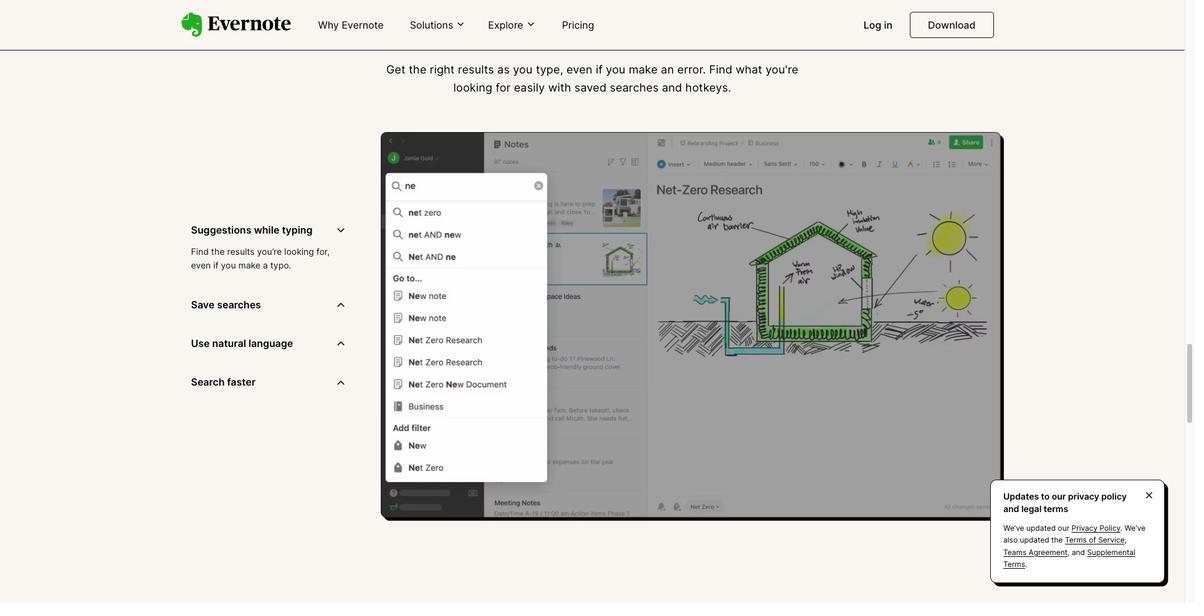 Task type: vqa. For each thing, say whether or not it's contained in the screenshot.
THE "CUT"
no



Task type: describe. For each thing, give the bounding box(es) containing it.
agreement
[[1029, 548, 1068, 557]]

you're
[[766, 63, 799, 76]]

and inside the 'updates to our privacy policy and legal terms'
[[1004, 504, 1020, 514]]

policy
[[1102, 491, 1127, 502]]

legal
[[1022, 504, 1042, 514]]

in
[[884, 19, 893, 31]]

for
[[496, 81, 511, 94]]

terms of service link
[[1066, 536, 1125, 545]]

make inside get the right results as you type, even if you make an error. find what you're looking for easily with saved searches and hotkeys.
[[629, 63, 658, 76]]

updated inside . we've also updated the
[[1020, 536, 1050, 545]]

an
[[661, 63, 674, 76]]

why
[[318, 19, 339, 31]]

0 horizontal spatial ,
[[1068, 548, 1070, 557]]

evernote logo image
[[181, 13, 291, 37]]

privacy policy link
[[1072, 524, 1121, 533]]

hotkeys.
[[686, 81, 732, 94]]

terms
[[1044, 504, 1069, 514]]

the for get
[[409, 63, 427, 76]]

you're
[[257, 246, 282, 257]]

1 horizontal spatial ,
[[1125, 536, 1127, 545]]

pricing link
[[555, 14, 602, 37]]

privacy
[[1069, 491, 1100, 502]]

terms inside 'terms of service , teams agreement , and'
[[1066, 536, 1087, 545]]

and inside 'terms of service , teams agreement , and'
[[1072, 548, 1086, 557]]

search
[[191, 376, 225, 389]]

to
[[1042, 491, 1050, 502]]

easily
[[514, 81, 545, 94]]

service
[[1099, 536, 1125, 545]]

get
[[386, 63, 406, 76]]

0 horizontal spatial searches
[[217, 298, 261, 311]]

suggestions typing image
[[381, 132, 1004, 521]]

for,
[[317, 246, 330, 257]]

solutions
[[410, 19, 454, 31]]

error.
[[678, 63, 706, 76]]

policy
[[1100, 524, 1121, 533]]

type,
[[536, 63, 564, 76]]

. for . we've also updated the
[[1121, 524, 1123, 533]]

even inside find the results you're looking for, even if you make a typo.
[[191, 260, 211, 271]]

supplemental terms link
[[1004, 548, 1136, 569]]

terms of service , teams agreement , and
[[1004, 536, 1127, 557]]

updates
[[1004, 491, 1039, 502]]

supplemental
[[1088, 548, 1136, 557]]

updates to our privacy policy and legal terms
[[1004, 491, 1127, 514]]

explore button
[[485, 18, 540, 32]]

get the right results as you type, even if you make an error. find what you're looking for easily with saved searches and hotkeys.
[[386, 63, 799, 94]]

the inside . we've also updated the
[[1052, 536, 1063, 545]]

searches inside get the right results as you type, even if you make an error. find what you're looking for easily with saved searches and hotkeys.
[[610, 81, 659, 94]]

solutions button
[[406, 18, 470, 32]]

1 we've from the left
[[1004, 524, 1025, 533]]

1 horizontal spatial you
[[513, 63, 533, 76]]

what
[[736, 63, 763, 76]]

evernote
[[342, 19, 384, 31]]

suggestions while typing
[[191, 224, 313, 237]]

results inside get the right results as you type, even if you make an error. find what you're looking for easily with saved searches and hotkeys.
[[458, 63, 494, 76]]

faster
[[227, 376, 256, 389]]



Task type: locate. For each thing, give the bounding box(es) containing it.
2 horizontal spatial and
[[1072, 548, 1086, 557]]

and
[[662, 81, 683, 94], [1004, 504, 1020, 514], [1072, 548, 1086, 557]]

. we've also updated the
[[1004, 524, 1146, 545]]

why evernote link
[[311, 14, 391, 37]]

1 vertical spatial even
[[191, 260, 211, 271]]

privacy
[[1072, 524, 1098, 533]]

find the results you're looking for, even if you make a typo.
[[191, 246, 330, 271]]

0 horizontal spatial make
[[238, 260, 261, 271]]

searches
[[610, 81, 659, 94], [217, 298, 261, 311]]

save
[[191, 298, 215, 311]]

a
[[263, 260, 268, 271]]

. for .
[[1026, 560, 1028, 569]]

find inside get the right results as you type, even if you make an error. find what you're looking for easily with saved searches and hotkeys.
[[710, 63, 733, 76]]

you
[[513, 63, 533, 76], [606, 63, 626, 76], [221, 260, 236, 271]]

make inside find the results you're looking for, even if you make a typo.
[[238, 260, 261, 271]]

looking left for
[[454, 81, 493, 94]]

, up supplemental
[[1125, 536, 1127, 545]]

1 horizontal spatial the
[[409, 63, 427, 76]]

updated down the legal
[[1027, 524, 1056, 533]]

. inside . we've also updated the
[[1121, 524, 1123, 533]]

find
[[710, 63, 733, 76], [191, 246, 209, 257]]

log in
[[864, 19, 893, 31]]

1 horizontal spatial find
[[710, 63, 733, 76]]

,
[[1125, 536, 1127, 545], [1068, 548, 1070, 557]]

terms down teams
[[1004, 560, 1026, 569]]

0 horizontal spatial results
[[227, 246, 255, 257]]

find up the hotkeys.
[[710, 63, 733, 76]]

1 vertical spatial and
[[1004, 504, 1020, 514]]

0 horizontal spatial .
[[1026, 560, 1028, 569]]

our for privacy
[[1052, 491, 1066, 502]]

teams agreement link
[[1004, 548, 1068, 557]]

if inside get the right results as you type, even if you make an error. find what you're looking for easily with saved searches and hotkeys.
[[596, 63, 603, 76]]

terms inside the supplemental terms
[[1004, 560, 1026, 569]]

1 horizontal spatial and
[[1004, 504, 1020, 514]]

download
[[928, 19, 976, 31]]

you inside find the results you're looking for, even if you make a typo.
[[221, 260, 236, 271]]

, down . we've also updated the
[[1068, 548, 1070, 557]]

you up easily
[[513, 63, 533, 76]]

make
[[629, 63, 658, 76], [238, 260, 261, 271]]

. up service
[[1121, 524, 1123, 533]]

also
[[1004, 536, 1018, 545]]

1 vertical spatial our
[[1058, 524, 1070, 533]]

1 vertical spatial if
[[213, 260, 219, 271]]

0 vertical spatial terms
[[1066, 536, 1087, 545]]

as
[[498, 63, 510, 76]]

. down the teams agreement link
[[1026, 560, 1028, 569]]

even up saved
[[567, 63, 593, 76]]

1 horizontal spatial even
[[567, 63, 593, 76]]

and down . we've also updated the
[[1072, 548, 1086, 557]]

with
[[548, 81, 572, 94]]

2 vertical spatial and
[[1072, 548, 1086, 557]]

0 horizontal spatial we've
[[1004, 524, 1025, 533]]

while
[[254, 224, 280, 237]]

the for find
[[211, 246, 225, 257]]

our up 'terms of service , teams agreement , and'
[[1058, 524, 1070, 533]]

0 vertical spatial even
[[567, 63, 593, 76]]

the inside find the results you're looking for, even if you make a typo.
[[211, 246, 225, 257]]

0 vertical spatial searches
[[610, 81, 659, 94]]

1 horizontal spatial looking
[[454, 81, 493, 94]]

results left as
[[458, 63, 494, 76]]

our up terms
[[1052, 491, 1066, 502]]

0 vertical spatial updated
[[1027, 524, 1056, 533]]

updated
[[1027, 524, 1056, 533], [1020, 536, 1050, 545]]

make left the an
[[629, 63, 658, 76]]

we've right policy
[[1125, 524, 1146, 533]]

2 horizontal spatial you
[[606, 63, 626, 76]]

0 vertical spatial if
[[596, 63, 603, 76]]

looking
[[454, 81, 493, 94], [284, 246, 314, 257]]

saved
[[575, 81, 607, 94]]

typing
[[282, 224, 313, 237]]

looking down typing
[[284, 246, 314, 257]]

0 horizontal spatial and
[[662, 81, 683, 94]]

1 horizontal spatial results
[[458, 63, 494, 76]]

we've
[[1004, 524, 1025, 533], [1125, 524, 1146, 533]]

1 vertical spatial results
[[227, 246, 255, 257]]

0 horizontal spatial the
[[211, 246, 225, 257]]

even
[[567, 63, 593, 76], [191, 260, 211, 271]]

the inside get the right results as you type, even if you make an error. find what you're looking for easily with saved searches and hotkeys.
[[409, 63, 427, 76]]

of
[[1089, 536, 1097, 545]]

0 horizontal spatial terms
[[1004, 560, 1026, 569]]

1 vertical spatial terms
[[1004, 560, 1026, 569]]

suggestions
[[191, 224, 252, 237]]

even inside get the right results as you type, even if you make an error. find what you're looking for easily with saved searches and hotkeys.
[[567, 63, 593, 76]]

and inside get the right results as you type, even if you make an error. find what you're looking for easily with saved searches and hotkeys.
[[662, 81, 683, 94]]

1 horizontal spatial .
[[1121, 524, 1123, 533]]

log
[[864, 19, 882, 31]]

looking inside find the results you're looking for, even if you make a typo.
[[284, 246, 314, 257]]

find inside find the results you're looking for, even if you make a typo.
[[191, 246, 209, 257]]

1 horizontal spatial searches
[[610, 81, 659, 94]]

1 horizontal spatial we've
[[1125, 524, 1146, 533]]

searches right save
[[217, 298, 261, 311]]

log in link
[[857, 14, 900, 37]]

0 horizontal spatial even
[[191, 260, 211, 271]]

pricing
[[562, 19, 594, 31]]

.
[[1121, 524, 1123, 533], [1026, 560, 1028, 569]]

0 vertical spatial make
[[629, 63, 658, 76]]

and down the an
[[662, 81, 683, 94]]

0 vertical spatial find
[[710, 63, 733, 76]]

0 horizontal spatial find
[[191, 246, 209, 257]]

searches right saved
[[610, 81, 659, 94]]

2 vertical spatial the
[[1052, 536, 1063, 545]]

results
[[458, 63, 494, 76], [227, 246, 255, 257]]

0 vertical spatial ,
[[1125, 536, 1127, 545]]

the down suggestions
[[211, 246, 225, 257]]

explore
[[488, 19, 524, 31]]

if down suggestions
[[213, 260, 219, 271]]

results down suggestions while typing
[[227, 246, 255, 257]]

if
[[596, 63, 603, 76], [213, 260, 219, 271]]

0 horizontal spatial looking
[[284, 246, 314, 257]]

1 horizontal spatial if
[[596, 63, 603, 76]]

if up saved
[[596, 63, 603, 76]]

updated up the teams agreement link
[[1020, 536, 1050, 545]]

why evernote
[[318, 19, 384, 31]]

the
[[409, 63, 427, 76], [211, 246, 225, 257], [1052, 536, 1063, 545]]

download link
[[910, 12, 994, 38]]

2 we've from the left
[[1125, 524, 1146, 533]]

0 horizontal spatial if
[[213, 260, 219, 271]]

our for privacy
[[1058, 524, 1070, 533]]

right
[[430, 63, 455, 76]]

the down we've updated our privacy policy
[[1052, 536, 1063, 545]]

natural
[[212, 337, 246, 350]]

1 vertical spatial .
[[1026, 560, 1028, 569]]

teams
[[1004, 548, 1027, 557]]

we've inside . we've also updated the
[[1125, 524, 1146, 533]]

1 vertical spatial make
[[238, 260, 261, 271]]

1 vertical spatial looking
[[284, 246, 314, 257]]

you down suggestions
[[221, 260, 236, 271]]

0 vertical spatial looking
[[454, 81, 493, 94]]

the right get
[[409, 63, 427, 76]]

0 vertical spatial our
[[1052, 491, 1066, 502]]

if inside find the results you're looking for, even if you make a typo.
[[213, 260, 219, 271]]

1 horizontal spatial terms
[[1066, 536, 1087, 545]]

our inside the 'updates to our privacy policy and legal terms'
[[1052, 491, 1066, 502]]

1 vertical spatial searches
[[217, 298, 261, 311]]

use natural language
[[191, 337, 293, 350]]

terms
[[1066, 536, 1087, 545], [1004, 560, 1026, 569]]

2 horizontal spatial the
[[1052, 536, 1063, 545]]

our
[[1052, 491, 1066, 502], [1058, 524, 1070, 533]]

0 vertical spatial and
[[662, 81, 683, 94]]

even up save
[[191, 260, 211, 271]]

looking inside get the right results as you type, even if you make an error. find what you're looking for easily with saved searches and hotkeys.
[[454, 81, 493, 94]]

results inside find the results you're looking for, even if you make a typo.
[[227, 246, 255, 257]]

1 vertical spatial updated
[[1020, 536, 1050, 545]]

save searches
[[191, 298, 261, 311]]

1 horizontal spatial make
[[629, 63, 658, 76]]

make left a
[[238, 260, 261, 271]]

0 vertical spatial .
[[1121, 524, 1123, 533]]

and down updates
[[1004, 504, 1020, 514]]

typo.
[[270, 260, 291, 271]]

0 vertical spatial the
[[409, 63, 427, 76]]

1 vertical spatial find
[[191, 246, 209, 257]]

1 vertical spatial ,
[[1068, 548, 1070, 557]]

you up saved
[[606, 63, 626, 76]]

we've up also
[[1004, 524, 1025, 533]]

use
[[191, 337, 210, 350]]

language
[[249, 337, 293, 350]]

0 vertical spatial results
[[458, 63, 494, 76]]

find down suggestions
[[191, 246, 209, 257]]

0 horizontal spatial you
[[221, 260, 236, 271]]

supplemental terms
[[1004, 548, 1136, 569]]

search faster
[[191, 376, 256, 389]]

terms down the privacy
[[1066, 536, 1087, 545]]

we've updated our privacy policy
[[1004, 524, 1121, 533]]

1 vertical spatial the
[[211, 246, 225, 257]]



